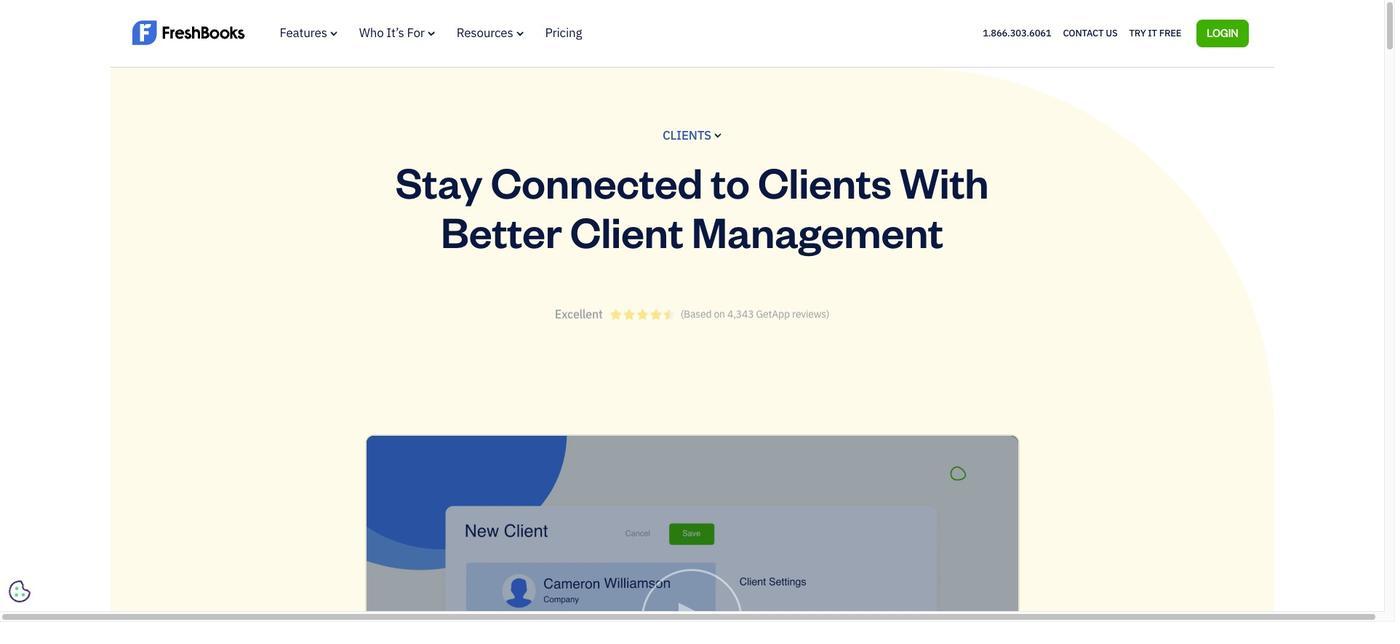 Task type: describe. For each thing, give the bounding box(es) containing it.
star rating image
[[610, 305, 675, 316]]

cancel
[[761, 429, 791, 442]]

it for try it free
[[1149, 27, 1158, 39]]

1.866.303.6061
[[983, 27, 1052, 39]]

resources link
[[457, 25, 524, 41]]

try it free for 30 days! no credit card required. cancel anytime.
[[553, 429, 832, 442]]

card
[[697, 429, 717, 442]]

free for try it free for 30 days! no credit card required. cancel anytime.
[[577, 429, 597, 442]]

login link
[[1197, 19, 1249, 47]]

clients inside stay connected to clients with better client management
[[758, 154, 892, 209]]

better
[[441, 204, 562, 258]]

stay connected to clients with better client management
[[396, 154, 989, 258]]

connected
[[491, 154, 703, 209]]

try it free
[[1130, 27, 1182, 39]]

with
[[900, 154, 989, 209]]

free for try it free
[[1160, 27, 1182, 39]]

credit
[[669, 429, 695, 442]]

0 vertical spatial clients
[[663, 127, 712, 143]]

it for try it free for 30 days! no credit card required. cancel anytime.
[[569, 429, 575, 442]]

for
[[599, 429, 611, 442]]

features
[[280, 25, 327, 41]]

cookie consent banner dialog
[[11, 432, 229, 600]]

pricing link
[[545, 25, 582, 41]]

anytime.
[[794, 429, 832, 442]]

contact us
[[1063, 27, 1118, 39]]

(based on 4,343 getapp reviews )
[[681, 304, 830, 317]]

resources
[[457, 25, 513, 41]]

who it's for
[[359, 25, 425, 41]]

(based
[[681, 304, 712, 317]]

getapp
[[756, 304, 790, 317]]

login
[[1207, 26, 1239, 39]]

no
[[654, 429, 667, 442]]

pricing
[[545, 25, 582, 41]]

excellent
[[555, 303, 603, 318]]



Task type: vqa. For each thing, say whether or not it's contained in the screenshot.
capture related to Plus
no



Task type: locate. For each thing, give the bounding box(es) containing it.
who it's for link
[[359, 25, 435, 41]]

0 vertical spatial try
[[1130, 27, 1146, 39]]

it
[[1149, 27, 1158, 39], [569, 429, 575, 442]]

stay
[[396, 154, 483, 209]]

it right us
[[1149, 27, 1158, 39]]

1 horizontal spatial clients
[[758, 154, 892, 209]]

client
[[570, 204, 684, 258]]

it's
[[387, 25, 404, 41]]

free left login
[[1160, 27, 1182, 39]]

try for try it free
[[1130, 27, 1146, 39]]

0 horizontal spatial free
[[577, 429, 597, 442]]

try
[[1130, 27, 1146, 39], [553, 429, 567, 442]]

1 horizontal spatial it
[[1149, 27, 1158, 39]]

free
[[1160, 27, 1182, 39], [577, 429, 597, 442]]

0 vertical spatial free
[[1160, 27, 1182, 39]]

contact us link
[[1063, 24, 1118, 43]]

0 horizontal spatial it
[[569, 429, 575, 442]]

required.
[[719, 429, 759, 442]]

dialog
[[0, 0, 1396, 622]]

)
[[827, 304, 830, 317]]

try right us
[[1130, 27, 1146, 39]]

0 vertical spatial it
[[1149, 27, 1158, 39]]

0 horizontal spatial try
[[553, 429, 567, 442]]

who
[[359, 25, 384, 41]]

clients
[[663, 127, 712, 143], [758, 154, 892, 209]]

management
[[692, 204, 944, 258]]

us
[[1106, 27, 1118, 39]]

cookie preferences image
[[9, 581, 31, 603]]

1 vertical spatial clients
[[758, 154, 892, 209]]

1 horizontal spatial try
[[1130, 27, 1146, 39]]

try for try it free for 30 days! no credit card required. cancel anytime.
[[553, 429, 567, 442]]

freshbooks logo image
[[132, 19, 245, 46]]

1 vertical spatial it
[[569, 429, 575, 442]]

to
[[711, 154, 750, 209]]

contact
[[1063, 27, 1104, 39]]

days!
[[628, 429, 652, 442]]

reviews
[[792, 304, 827, 317]]

for
[[407, 25, 425, 41]]

4,343
[[728, 304, 754, 317]]

on
[[714, 304, 725, 317]]

try left for
[[553, 429, 567, 442]]

1 vertical spatial free
[[577, 429, 597, 442]]

0 horizontal spatial clients
[[663, 127, 712, 143]]

try it free link
[[1130, 24, 1182, 43]]

1 horizontal spatial free
[[1160, 27, 1182, 39]]

it left for
[[569, 429, 575, 442]]

4,343 getapp reviews link
[[728, 304, 827, 317]]

1 vertical spatial try
[[553, 429, 567, 442]]

30
[[614, 429, 626, 442]]

1.866.303.6061 link
[[983, 27, 1052, 39]]

features link
[[280, 25, 337, 41]]

free left for
[[577, 429, 597, 442]]



